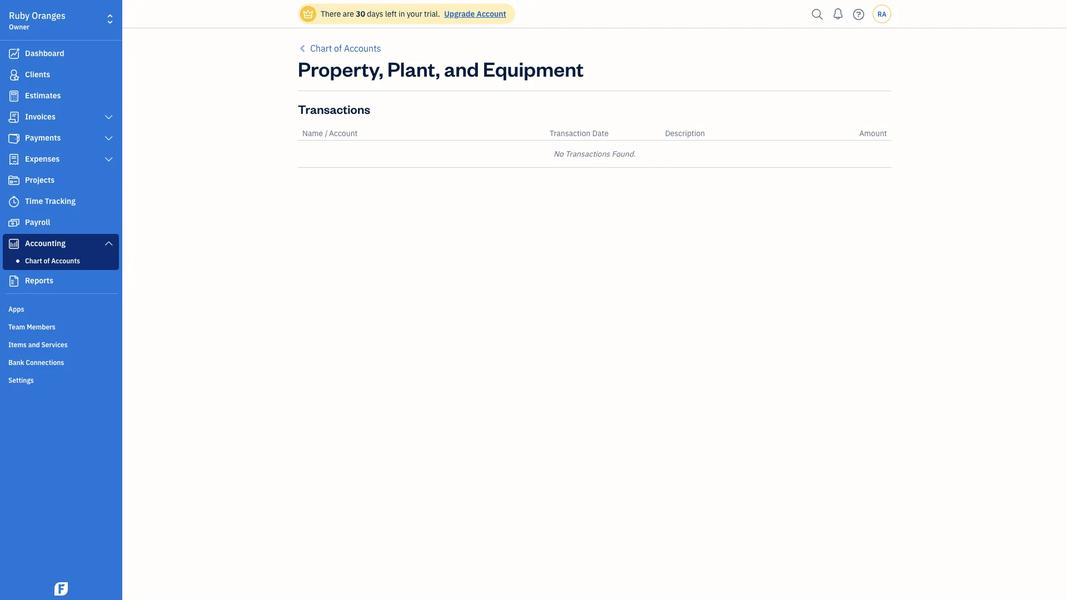 Task type: vqa. For each thing, say whether or not it's contained in the screenshot.
Accepted file formats: GIF, JPEG, PNG.
no



Task type: describe. For each thing, give the bounding box(es) containing it.
report image
[[7, 276, 21, 287]]

ra button
[[873, 4, 892, 23]]

settings
[[8, 376, 34, 385]]

chevron large down image for invoices
[[104, 113, 114, 122]]

no transactions found.
[[554, 149, 636, 159]]

equipment
[[483, 55, 584, 81]]

payment image
[[7, 133, 21, 144]]

date
[[592, 128, 609, 138]]

ra
[[878, 9, 887, 18]]

main element
[[0, 0, 150, 600]]

upgrade
[[444, 9, 475, 19]]

go to help image
[[850, 6, 868, 23]]

0 vertical spatial chart of accounts
[[310, 43, 381, 54]]

1 horizontal spatial transactions
[[565, 149, 610, 159]]

expenses link
[[3, 150, 119, 170]]

apps
[[8, 305, 24, 314]]

reports
[[25, 275, 53, 286]]

estimates
[[25, 90, 61, 101]]

chevronleft image
[[298, 42, 308, 55]]

invoices link
[[3, 107, 119, 127]]

transaction date
[[550, 128, 609, 138]]

no
[[554, 149, 564, 159]]

property, plant, and equipment
[[298, 55, 584, 81]]

bank
[[8, 358, 24, 367]]

project image
[[7, 175, 21, 186]]

0 vertical spatial account
[[477, 9, 506, 19]]

of inside main "element"
[[44, 256, 50, 265]]

are
[[343, 9, 354, 19]]

payroll
[[25, 217, 50, 227]]

estimate image
[[7, 91, 21, 102]]

chart inside main "element"
[[25, 256, 42, 265]]

name link
[[302, 128, 325, 138]]

crown image
[[302, 8, 314, 20]]

settings link
[[3, 371, 119, 388]]

chevron large down image for expenses
[[104, 155, 114, 164]]

tracking
[[45, 196, 76, 206]]

plant,
[[387, 55, 440, 81]]

invoice image
[[7, 112, 21, 123]]

team
[[8, 322, 25, 331]]

items and services
[[8, 340, 68, 349]]

there
[[321, 9, 341, 19]]

payments
[[25, 133, 61, 143]]

notifications image
[[829, 3, 847, 25]]

chevron large down image for payments
[[104, 134, 114, 143]]

days
[[367, 9, 383, 19]]

upgrade account link
[[442, 9, 506, 19]]

/
[[325, 128, 328, 138]]

time
[[25, 196, 43, 206]]

accounting
[[25, 238, 66, 249]]

bank connections
[[8, 358, 64, 367]]

items and services link
[[3, 336, 119, 352]]

0 vertical spatial transactions
[[298, 101, 370, 117]]

ruby
[[9, 10, 30, 21]]

dashboard image
[[7, 48, 21, 59]]

transaction
[[550, 128, 591, 138]]

timer image
[[7, 196, 21, 207]]

payroll link
[[3, 213, 119, 233]]



Task type: locate. For each thing, give the bounding box(es) containing it.
2 chevron large down image from the top
[[104, 155, 114, 164]]

members
[[27, 322, 55, 331]]

chart up reports
[[25, 256, 42, 265]]

and right items
[[28, 340, 40, 349]]

items
[[8, 340, 27, 349]]

1 vertical spatial chart of accounts
[[25, 256, 80, 265]]

0 horizontal spatial chart of accounts
[[25, 256, 80, 265]]

projects link
[[3, 171, 119, 191]]

1 horizontal spatial accounts
[[344, 43, 381, 54]]

0 vertical spatial chevron large down image
[[104, 134, 114, 143]]

team members link
[[3, 318, 119, 335]]

freshbooks image
[[52, 583, 70, 596]]

of down accounting
[[44, 256, 50, 265]]

there are 30 days left in your trial. upgrade account
[[321, 9, 506, 19]]

accounts
[[344, 43, 381, 54], [51, 256, 80, 265]]

1 vertical spatial chevron large down image
[[104, 239, 114, 248]]

transaction date link
[[550, 128, 609, 138]]

dashboard link
[[3, 44, 119, 64]]

transactions up name / account
[[298, 101, 370, 117]]

time tracking link
[[3, 192, 119, 212]]

owner
[[9, 22, 29, 31]]

search image
[[809, 6, 827, 23]]

chart right chevronleft icon
[[310, 43, 332, 54]]

0 horizontal spatial chart of accounts link
[[5, 254, 117, 267]]

chevron large down image for accounting
[[104, 239, 114, 248]]

chevron large down image down the payroll link in the top left of the page
[[104, 239, 114, 248]]

and
[[444, 55, 479, 81], [28, 340, 40, 349]]

0 horizontal spatial transactions
[[298, 101, 370, 117]]

accounting link
[[3, 234, 119, 254]]

clients
[[25, 69, 50, 80]]

1 vertical spatial chevron large down image
[[104, 155, 114, 164]]

estimates link
[[3, 86, 119, 106]]

transactions down transaction date
[[565, 149, 610, 159]]

0 horizontal spatial account
[[329, 128, 358, 138]]

expense image
[[7, 154, 21, 165]]

of
[[334, 43, 342, 54], [44, 256, 50, 265]]

chart of accounts inside main "element"
[[25, 256, 80, 265]]

money image
[[7, 217, 21, 228]]

1 horizontal spatial of
[[334, 43, 342, 54]]

0 vertical spatial of
[[334, 43, 342, 54]]

description
[[665, 128, 705, 138]]

found.
[[612, 149, 636, 159]]

chevron large down image inside expenses link
[[104, 155, 114, 164]]

account right upgrade
[[477, 9, 506, 19]]

property,
[[298, 55, 383, 81]]

in
[[399, 9, 405, 19]]

0 vertical spatial chevron large down image
[[104, 113, 114, 122]]

1 horizontal spatial chart
[[310, 43, 332, 54]]

left
[[385, 9, 397, 19]]

1 vertical spatial chart of accounts link
[[5, 254, 117, 267]]

clients link
[[3, 65, 119, 85]]

30
[[356, 9, 365, 19]]

name / account
[[302, 128, 358, 138]]

account
[[477, 9, 506, 19], [329, 128, 358, 138]]

chart of accounts up property,
[[310, 43, 381, 54]]

transactions
[[298, 101, 370, 117], [565, 149, 610, 159]]

chart image
[[7, 239, 21, 250]]

chevron large down image
[[104, 134, 114, 143], [104, 155, 114, 164]]

name
[[302, 128, 323, 138]]

projects
[[25, 175, 55, 185]]

accounts down "accounting" link
[[51, 256, 80, 265]]

and inside main "element"
[[28, 340, 40, 349]]

reports link
[[3, 271, 119, 291]]

1 vertical spatial of
[[44, 256, 50, 265]]

0 horizontal spatial chart
[[25, 256, 42, 265]]

1 horizontal spatial chart of accounts link
[[298, 42, 381, 55]]

1 horizontal spatial account
[[477, 9, 506, 19]]

0 vertical spatial accounts
[[344, 43, 381, 54]]

1 vertical spatial accounts
[[51, 256, 80, 265]]

1 chevron large down image from the top
[[104, 113, 114, 122]]

chevron large down image up projects link
[[104, 155, 114, 164]]

ruby oranges owner
[[9, 10, 66, 31]]

chevron large down image down estimates link
[[104, 113, 114, 122]]

1 vertical spatial transactions
[[565, 149, 610, 159]]

invoices
[[25, 111, 56, 122]]

amount
[[860, 128, 887, 138]]

chart of accounts down "accounting" link
[[25, 256, 80, 265]]

time tracking
[[25, 196, 76, 206]]

dashboard
[[25, 48, 64, 58]]

apps link
[[3, 300, 119, 317]]

connections
[[26, 358, 64, 367]]

and right plant,
[[444, 55, 479, 81]]

accounts up property,
[[344, 43, 381, 54]]

chevron large down image inside 'invoices' 'link'
[[104, 113, 114, 122]]

chart
[[310, 43, 332, 54], [25, 256, 42, 265]]

1 vertical spatial chart
[[25, 256, 42, 265]]

chevron large down image inside payments 'link'
[[104, 134, 114, 143]]

oranges
[[32, 10, 66, 21]]

1 vertical spatial account
[[329, 128, 358, 138]]

team members
[[8, 322, 55, 331]]

payments link
[[3, 128, 119, 148]]

1 vertical spatial and
[[28, 340, 40, 349]]

client image
[[7, 69, 21, 81]]

0 horizontal spatial of
[[44, 256, 50, 265]]

your
[[407, 9, 422, 19]]

services
[[41, 340, 68, 349]]

chevron large down image up expenses link
[[104, 134, 114, 143]]

0 vertical spatial chart
[[310, 43, 332, 54]]

account right /
[[329, 128, 358, 138]]

1 horizontal spatial chart of accounts
[[310, 43, 381, 54]]

2 chevron large down image from the top
[[104, 239, 114, 248]]

chart of accounts link
[[298, 42, 381, 55], [5, 254, 117, 267]]

chart of accounts link up reports link
[[5, 254, 117, 267]]

expenses
[[25, 154, 60, 164]]

1 horizontal spatial and
[[444, 55, 479, 81]]

1 chevron large down image from the top
[[104, 134, 114, 143]]

0 vertical spatial and
[[444, 55, 479, 81]]

0 horizontal spatial accounts
[[51, 256, 80, 265]]

0 vertical spatial chart of accounts link
[[298, 42, 381, 55]]

accounts inside main "element"
[[51, 256, 80, 265]]

trial.
[[424, 9, 440, 19]]

0 horizontal spatial and
[[28, 340, 40, 349]]

of up property,
[[334, 43, 342, 54]]

bank connections link
[[3, 354, 119, 370]]

chart of accounts
[[310, 43, 381, 54], [25, 256, 80, 265]]

chevron large down image
[[104, 113, 114, 122], [104, 239, 114, 248]]

chart of accounts link down there
[[298, 42, 381, 55]]



